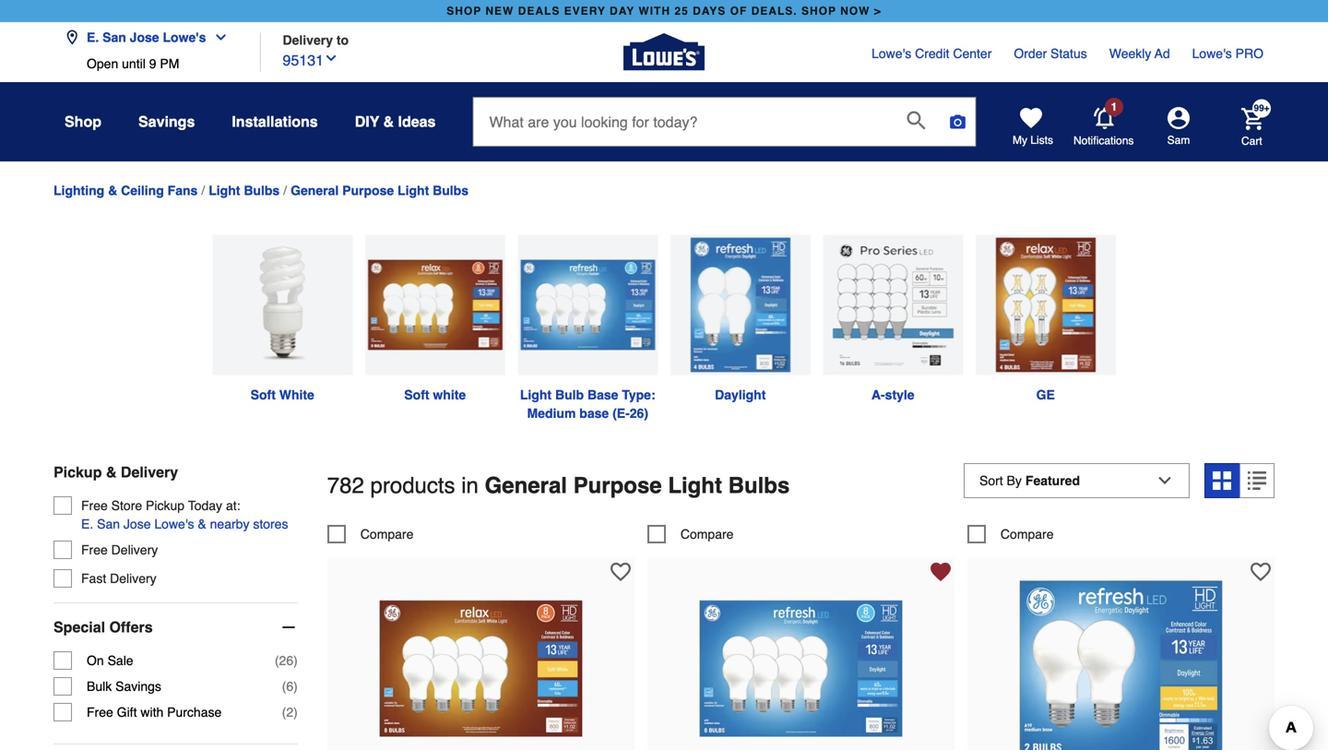 Task type: describe. For each thing, give the bounding box(es) containing it.
diy
[[355, 113, 379, 130]]

san for e. san jose lowe's & nearby stores
[[97, 517, 120, 532]]

& inside e. san jose lowe's & nearby stores button
[[198, 517, 206, 532]]

general purpose light bulbs brand ge image
[[976, 235, 1116, 375]]

purpose inside the lighting & ceiling fans / light bulbs / general purpose light bulbs
[[342, 183, 394, 198]]

Search Query text field
[[474, 98, 893, 146]]

medium
[[527, 406, 576, 421]]

lowe's up pm
[[163, 30, 206, 45]]

fast
[[81, 571, 106, 586]]

lowe's pro link
[[1193, 44, 1264, 63]]

9
[[149, 56, 156, 71]]

782 products in general purpose light bulbs
[[327, 473, 790, 498]]

delivery up 95131
[[283, 33, 333, 48]]

compare for 1000444975 element
[[681, 527, 734, 542]]

search image
[[907, 111, 926, 129]]

new
[[486, 5, 514, 18]]

& for lighting
[[108, 183, 117, 198]]

1000444975 element
[[648, 525, 734, 543]]

e. for e. san jose lowe's & nearby stores
[[81, 517, 93, 532]]

light inside light bulb base type: medium base (e-26)
[[520, 388, 552, 402]]

compare for 1000444903 'element'
[[361, 527, 414, 542]]

free store pickup today at:
[[81, 498, 240, 513]]

26)
[[630, 406, 649, 421]]

stores
[[253, 517, 288, 532]]

lighting & ceiling fans link
[[54, 183, 198, 198]]

) for ( 2 )
[[294, 705, 298, 720]]

diy & ideas
[[355, 113, 436, 130]]

1 / from the left
[[201, 183, 205, 198]]

free gift with purchase
[[87, 705, 222, 720]]

lowe's home improvement lists image
[[1021, 107, 1043, 129]]

savings button
[[138, 105, 195, 138]]

order
[[1014, 46, 1047, 61]]

list view image
[[1248, 472, 1267, 490]]

special offers
[[54, 619, 153, 636]]

open until 9 pm
[[87, 56, 179, 71]]

nearby
[[210, 517, 250, 532]]

store
[[111, 498, 142, 513]]

fans
[[168, 183, 198, 198]]

light bulb base type: medium base (e-26) link
[[512, 235, 664, 423]]

soft white link
[[359, 235, 512, 404]]

e. for e. san jose lowe's
[[87, 30, 99, 45]]

( for 26
[[275, 653, 279, 668]]

on sale
[[87, 653, 133, 668]]

1 horizontal spatial general
[[485, 473, 567, 498]]

shop new deals every day with 25 days of deals. shop now > link
[[443, 0, 886, 22]]

ge
[[1037, 388, 1055, 402]]

2 shop from the left
[[802, 5, 837, 18]]

ideas
[[398, 113, 436, 130]]

) for ( 26 )
[[294, 653, 298, 668]]

installations
[[232, 113, 318, 130]]

bulk
[[87, 679, 112, 694]]

( 26 )
[[275, 653, 298, 668]]

chevron down image
[[324, 51, 339, 66]]

notifications
[[1074, 134, 1134, 147]]

order status link
[[1014, 44, 1088, 63]]

& for diy
[[383, 113, 394, 130]]

ge refresh hd 100-watt eq a19 daylight medium base (e-26) dimmable led light bulb (2-pack) image
[[1020, 567, 1223, 750]]

day
[[610, 5, 635, 18]]

my lists link
[[1013, 107, 1054, 148]]

shop button
[[65, 105, 101, 138]]

pro
[[1236, 46, 1264, 61]]

delivery down free delivery
[[110, 571, 157, 586]]

free delivery
[[81, 543, 158, 557]]

san for e. san jose lowe's
[[103, 30, 126, 45]]

products
[[370, 473, 455, 498]]

general purpose light bulbs link
[[291, 183, 469, 198]]

base
[[580, 406, 609, 421]]

special offers button
[[54, 604, 298, 652]]

chevron down image
[[206, 30, 228, 45]]

with
[[141, 705, 164, 720]]

days
[[693, 5, 726, 18]]

bulk savings
[[87, 679, 161, 694]]

99+
[[1254, 103, 1270, 113]]

0 vertical spatial pickup
[[54, 464, 102, 481]]

order status
[[1014, 46, 1088, 61]]

center
[[953, 46, 992, 61]]

6
[[286, 679, 294, 694]]

e. san jose lowe's button
[[65, 19, 236, 56]]

25
[[675, 5, 689, 18]]

(e-
[[613, 406, 630, 421]]

bulb
[[555, 388, 584, 402]]

sale
[[108, 653, 133, 668]]

today
[[188, 498, 222, 513]]

general purpose light bulbs light bulb base type medium base (e-26) image
[[518, 235, 658, 375]]

shop new deals every day with 25 days of deals. shop now >
[[447, 5, 882, 18]]

ad
[[1155, 46, 1171, 61]]

& for pickup
[[106, 464, 117, 481]]

offers
[[109, 619, 153, 636]]

>
[[875, 5, 882, 18]]

1 vertical spatial savings
[[115, 679, 161, 694]]

weekly ad link
[[1110, 44, 1171, 63]]

95131
[[283, 52, 324, 69]]

1 shop from the left
[[447, 5, 482, 18]]

lowe's credit center
[[872, 46, 992, 61]]

lists
[[1031, 134, 1054, 147]]

ceiling
[[121, 183, 164, 198]]

daylight link
[[664, 235, 817, 404]]

free for free delivery
[[81, 543, 108, 557]]

delivery to
[[283, 33, 349, 48]]

lowe's pro
[[1193, 46, 1264, 61]]

lowe's home improvement notification center image
[[1094, 107, 1116, 129]]

a-style
[[872, 388, 915, 402]]

with
[[639, 5, 671, 18]]

soft white
[[404, 388, 466, 402]]



Task type: vqa. For each thing, say whether or not it's contained in the screenshot.
The San within e. san jose lowe's & nearby stores BUTTON
yes



Task type: locate. For each thing, give the bounding box(es) containing it.
2
[[286, 705, 294, 720]]

lowe's home improvement logo image
[[624, 12, 705, 93]]

light bulb base type: medium base (e-26)
[[520, 388, 659, 421]]

& down today
[[198, 517, 206, 532]]

1 vertical spatial purpose
[[574, 473, 662, 498]]

0 vertical spatial jose
[[130, 30, 159, 45]]

&
[[383, 113, 394, 130], [108, 183, 117, 198], [106, 464, 117, 481], [198, 517, 206, 532]]

1 vertical spatial e.
[[81, 517, 93, 532]]

lighting
[[54, 183, 104, 198]]

daylight
[[715, 388, 766, 402]]

lowe's left pro
[[1193, 46, 1233, 61]]

lighting & ceiling fans / light bulbs / general purpose light bulbs
[[54, 183, 469, 198]]

purpose
[[342, 183, 394, 198], [574, 473, 662, 498]]

)
[[294, 653, 298, 668], [294, 679, 298, 694], [294, 705, 298, 720]]

type:
[[622, 388, 656, 402]]

1 vertical spatial free
[[81, 543, 108, 557]]

ge link
[[970, 235, 1122, 404]]

special
[[54, 619, 105, 636]]

0 horizontal spatial shop
[[447, 5, 482, 18]]

0 vertical spatial (
[[275, 653, 279, 668]]

shop left now
[[802, 5, 837, 18]]

e. right location icon
[[87, 30, 99, 45]]

1 vertical spatial san
[[97, 517, 120, 532]]

shop
[[447, 5, 482, 18], [802, 5, 837, 18]]

to
[[337, 33, 349, 48]]

compare inside 1000444975 element
[[681, 527, 734, 542]]

( 2 )
[[282, 705, 298, 720]]

jose
[[130, 30, 159, 45], [124, 517, 151, 532]]

free left store in the bottom of the page
[[81, 498, 108, 513]]

deals
[[518, 5, 560, 18]]

3 compare from the left
[[1001, 527, 1054, 542]]

& left ceiling
[[108, 183, 117, 198]]

1 horizontal spatial compare
[[681, 527, 734, 542]]

san
[[103, 30, 126, 45], [97, 517, 120, 532]]

1 horizontal spatial soft
[[404, 388, 430, 402]]

shop
[[65, 113, 101, 130]]

pickup up e. san jose lowe's & nearby stores
[[146, 498, 185, 513]]

general purpose light bulbs light color daylight image
[[671, 235, 811, 375]]

1 vertical spatial (
[[282, 679, 286, 694]]

bulbs for fans
[[244, 183, 280, 198]]

savings down pm
[[138, 113, 195, 130]]

1 horizontal spatial purpose
[[574, 473, 662, 498]]

fast delivery
[[81, 571, 157, 586]]

1 vertical spatial general
[[485, 473, 567, 498]]

ge refresh 60-watt eq a19 daylight medium base (e-26) dimmable led light bulb (8-pack) image
[[700, 567, 903, 750]]

general
[[291, 183, 339, 198], [485, 473, 567, 498]]

& inside the lighting & ceiling fans / light bulbs / general purpose light bulbs
[[108, 183, 117, 198]]

light down the ideas at top left
[[398, 183, 429, 198]]

2 compare from the left
[[681, 527, 734, 542]]

2 vertical spatial )
[[294, 705, 298, 720]]

jose for e. san jose lowe's & nearby stores
[[124, 517, 151, 532]]

1 horizontal spatial shop
[[802, 5, 837, 18]]

shop left "new"
[[447, 5, 482, 18]]

0 vertical spatial e.
[[87, 30, 99, 45]]

2 vertical spatial free
[[87, 705, 113, 720]]

purpose down (e- at the left
[[574, 473, 662, 498]]

a-
[[872, 388, 886, 402]]

0 horizontal spatial bulbs
[[244, 183, 280, 198]]

lowe's
[[163, 30, 206, 45], [872, 46, 912, 61], [1193, 46, 1233, 61], [154, 517, 194, 532]]

1 horizontal spatial pickup
[[146, 498, 185, 513]]

lowe's credit center link
[[872, 44, 992, 63]]

0 horizontal spatial soft
[[251, 388, 276, 402]]

1 vertical spatial )
[[294, 679, 298, 694]]

2 soft from the left
[[404, 388, 430, 402]]

2 vertical spatial (
[[282, 705, 286, 720]]

1 ) from the top
[[294, 653, 298, 668]]

compare
[[361, 527, 414, 542], [681, 527, 734, 542], [1001, 527, 1054, 542]]

white
[[279, 388, 315, 402]]

( 6 )
[[282, 679, 298, 694]]

heart filled image
[[931, 562, 951, 582]]

weekly
[[1110, 46, 1152, 61]]

until
[[122, 56, 146, 71]]

/ right light bulbs link at the left of the page
[[283, 183, 287, 198]]

heart outline image
[[1251, 562, 1271, 582]]

a-style link
[[817, 235, 970, 404]]

open
[[87, 56, 118, 71]]

0 vertical spatial general
[[291, 183, 339, 198]]

0 vertical spatial savings
[[138, 113, 195, 130]]

0 horizontal spatial compare
[[361, 527, 414, 542]]

free for free gift with purchase
[[87, 705, 113, 720]]

purchase
[[167, 705, 222, 720]]

2 horizontal spatial compare
[[1001, 527, 1054, 542]]

gift
[[117, 705, 137, 720]]

0 horizontal spatial /
[[201, 183, 205, 198]]

light bulbs link
[[209, 183, 280, 198]]

0 vertical spatial san
[[103, 30, 126, 45]]

general right light bulbs link at the left of the page
[[291, 183, 339, 198]]

1 vertical spatial pickup
[[146, 498, 185, 513]]

0 vertical spatial free
[[81, 498, 108, 513]]

soft for soft white
[[404, 388, 430, 402]]

savings up gift on the left of page
[[115, 679, 161, 694]]

soft white
[[251, 388, 315, 402]]

base
[[588, 388, 619, 402]]

ge relax 60-watt eq a19 soft white medium base (e-26) dimmable led light bulb (8-pack) image
[[380, 567, 583, 750]]

) for ( 6 )
[[294, 679, 298, 694]]

) up the "( 6 )"
[[294, 653, 298, 668]]

0 horizontal spatial general
[[291, 183, 339, 198]]

) down the "( 6 )"
[[294, 705, 298, 720]]

free up fast
[[81, 543, 108, 557]]

heart outline image
[[611, 562, 631, 582]]

deals.
[[752, 5, 798, 18]]

sam
[[1168, 134, 1191, 147]]

free for free store pickup today at:
[[81, 498, 108, 513]]

2 ) from the top
[[294, 679, 298, 694]]

delivery up free store pickup today at:
[[121, 464, 178, 481]]

minus image
[[279, 618, 298, 637]]

general right 'in'
[[485, 473, 567, 498]]

0 vertical spatial )
[[294, 653, 298, 668]]

light up medium
[[520, 388, 552, 402]]

3 ) from the top
[[294, 705, 298, 720]]

compare for 5002210781 element
[[1001, 527, 1054, 542]]

2 horizontal spatial bulbs
[[729, 473, 790, 498]]

lowe's home improvement cart image
[[1242, 108, 1264, 130]]

26
[[279, 653, 294, 668]]

e. san jose lowe's & nearby stores
[[81, 517, 288, 532]]

of
[[730, 5, 748, 18]]

0 horizontal spatial pickup
[[54, 464, 102, 481]]

my
[[1013, 134, 1028, 147]]

1 vertical spatial jose
[[124, 517, 151, 532]]

1 soft from the left
[[251, 388, 276, 402]]

lowe's left credit
[[872, 46, 912, 61]]

location image
[[65, 30, 79, 45]]

e. san jose lowe's & nearby stores button
[[81, 515, 288, 533]]

& right diy
[[383, 113, 394, 130]]

bulbs down the installations button
[[244, 183, 280, 198]]

pickup
[[54, 464, 102, 481], [146, 498, 185, 513]]

style
[[886, 388, 915, 402]]

free down bulk
[[87, 705, 113, 720]]

compare inside 5002210781 element
[[1001, 527, 1054, 542]]

95131 button
[[283, 48, 339, 72]]

jose for e. san jose lowe's
[[130, 30, 159, 45]]

lowe's down free store pickup today at:
[[154, 517, 194, 532]]

san up open
[[103, 30, 126, 45]]

installations button
[[232, 105, 318, 138]]

delivery up the fast delivery
[[111, 543, 158, 557]]

bulbs down the ideas at top left
[[433, 183, 469, 198]]

pm
[[160, 56, 179, 71]]

sam button
[[1135, 107, 1224, 148]]

1
[[1112, 100, 1118, 113]]

bulbs
[[244, 183, 280, 198], [433, 183, 469, 198], [729, 473, 790, 498]]

0 horizontal spatial purpose
[[342, 183, 394, 198]]

0 vertical spatial purpose
[[342, 183, 394, 198]]

compare inside 1000444903 'element'
[[361, 527, 414, 542]]

None search field
[[473, 97, 977, 164]]

status
[[1051, 46, 1088, 61]]

light right fans
[[209, 183, 240, 198]]

general purpose light bulbs light color soft white image
[[365, 235, 505, 375]]

1000444903 element
[[327, 525, 414, 543]]

& up store in the bottom of the page
[[106, 464, 117, 481]]

soft
[[251, 388, 276, 402], [404, 388, 430, 402]]

1 compare from the left
[[361, 527, 414, 542]]

light
[[209, 183, 240, 198], [398, 183, 429, 198], [520, 388, 552, 402], [668, 473, 722, 498]]

& inside diy & ideas button
[[383, 113, 394, 130]]

soft white link
[[206, 235, 359, 404]]

pickup & delivery
[[54, 464, 178, 481]]

1 horizontal spatial /
[[283, 183, 287, 198]]

bulbs up 1000444975 element
[[729, 473, 790, 498]]

5002210781 element
[[968, 525, 1054, 543]]

weekly ad
[[1110, 46, 1171, 61]]

general purpose light bulbs bulb shape a-style image
[[823, 235, 964, 375]]

e. up free delivery
[[81, 517, 93, 532]]

general purpose light bulbs light color soft white image
[[212, 235, 353, 375]]

jose up 9
[[130, 30, 159, 45]]

782
[[327, 473, 364, 498]]

lowe's inside 'link'
[[872, 46, 912, 61]]

2 / from the left
[[283, 183, 287, 198]]

camera image
[[949, 113, 967, 131]]

san down store in the bottom of the page
[[97, 517, 120, 532]]

my lists
[[1013, 134, 1054, 147]]

( for 6
[[282, 679, 286, 694]]

pickup up free delivery
[[54, 464, 102, 481]]

) up 2
[[294, 679, 298, 694]]

bulbs for general
[[729, 473, 790, 498]]

soft for soft white
[[251, 388, 276, 402]]

e. san jose lowe's
[[87, 30, 206, 45]]

in
[[462, 473, 479, 498]]

general inside the lighting & ceiling fans / light bulbs / general purpose light bulbs
[[291, 183, 339, 198]]

grid view image
[[1213, 472, 1232, 490]]

savings
[[138, 113, 195, 130], [115, 679, 161, 694]]

light up 1000444975 element
[[668, 473, 722, 498]]

purpose down diy
[[342, 183, 394, 198]]

white
[[433, 388, 466, 402]]

jose down store in the bottom of the page
[[124, 517, 151, 532]]

( for 2
[[282, 705, 286, 720]]

1 horizontal spatial bulbs
[[433, 183, 469, 198]]

cart
[[1242, 134, 1263, 147]]

/ right fans
[[201, 183, 205, 198]]



